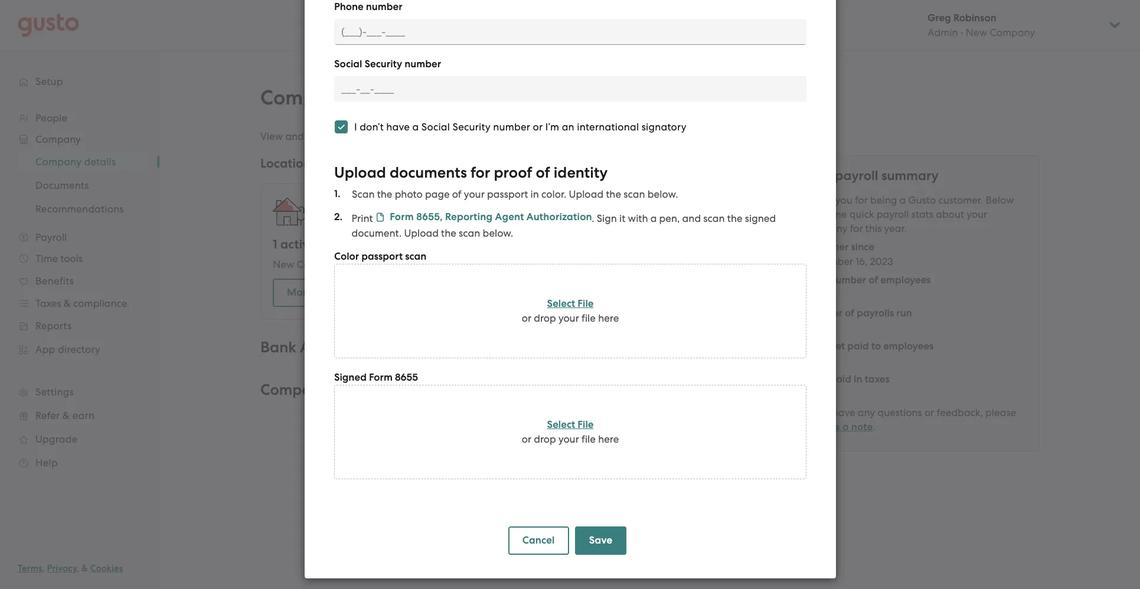 Task type: locate. For each thing, give the bounding box(es) containing it.
payroll,
[[577, 131, 612, 142]]

or drop your file here
[[522, 313, 619, 324], [522, 434, 619, 445]]

upload down identity
[[569, 188, 604, 200]]

here
[[598, 313, 619, 324], [598, 434, 619, 445]]

1 vertical spatial employees
[[884, 340, 934, 353]]

identity
[[554, 164, 608, 182]]

0 horizontal spatial active
[[281, 237, 316, 252]]

0 horizontal spatial location
[[377, 237, 425, 252]]

in left taxes
[[854, 373, 863, 386]]

1 inside total number of employees 1 number of payrolls run 0
[[805, 289, 808, 301]]

1 horizontal spatial and
[[614, 131, 633, 142]]

0 horizontal spatial have
[[386, 121, 410, 133]]

cookies
[[90, 564, 123, 574]]

. down the any
[[874, 421, 876, 433]]

upload up scan
[[334, 164, 386, 182]]

new
[[273, 259, 294, 271]]

customer since november 16, 2023
[[805, 241, 894, 268]]

below. inside '. sign it with a pen, and scan the signed document. upload the scan below.'
[[483, 227, 514, 239]]

passport down proof
[[487, 188, 528, 200]]

company down some
[[805, 223, 848, 235]]

passport
[[487, 188, 528, 200], [361, 251, 403, 263]]

0 vertical spatial drop
[[534, 313, 556, 324]]

$0.00 up if
[[805, 388, 832, 400]]

2 horizontal spatial and
[[683, 213, 701, 225]]

terms
[[18, 564, 42, 574]]

privacy link
[[47, 564, 77, 574]]

the down 8655,
[[441, 227, 457, 239]]

2 horizontal spatial in
[[854, 373, 863, 386]]

0 vertical spatial $0.00
[[805, 355, 832, 367]]

0 vertical spatial social
[[334, 58, 362, 70]]

2 or drop your file here from the top
[[522, 434, 619, 445]]

0 vertical spatial paid
[[848, 340, 870, 353]]

and right pen,
[[683, 213, 701, 225]]

1 vertical spatial below.
[[483, 227, 514, 239]]

total inside total net paid to employees $0.00
[[805, 340, 828, 353]]

upload down 8655,
[[404, 227, 439, 239]]

1 horizontal spatial in
[[531, 188, 539, 200]]

location
[[377, 237, 425, 252], [446, 259, 484, 271]]

form inside "form 8655, reporting agent authorization" link
[[390, 211, 414, 223]]

and left edit
[[286, 131, 304, 142]]

year.
[[885, 223, 907, 235]]

0 horizontal spatial .
[[592, 213, 595, 225]]

$0.00
[[805, 355, 832, 367], [805, 388, 832, 400]]

number
[[366, 1, 402, 13], [405, 58, 441, 70], [493, 121, 530, 133], [830, 274, 867, 287]]

company signatory down "accounts"
[[261, 381, 401, 399]]

1 horizontal spatial below.
[[648, 188, 678, 200]]

0 horizontal spatial in
[[487, 259, 495, 271]]

social up company details
[[334, 58, 362, 70]]

in left color.
[[531, 188, 539, 200]]

total up if
[[805, 373, 828, 386]]

company
[[261, 86, 351, 110], [297, 259, 342, 271], [261, 381, 328, 399], [312, 406, 357, 418]]

terms , privacy , & cookies
[[18, 564, 123, 574]]

scan up the with
[[624, 188, 645, 200]]

0 vertical spatial you
[[836, 194, 853, 206]]

edit
[[307, 131, 325, 142]]

scan down reporting on the top left
[[459, 227, 481, 239]]

send
[[805, 421, 827, 434]]

1 vertical spatial passport
[[361, 251, 403, 263]]

signed form 8655
[[334, 372, 418, 384]]

payroll up year.
[[877, 209, 910, 220]]

number down 16,
[[830, 274, 867, 287]]

0 vertical spatial upload
[[334, 164, 386, 182]]

1 vertical spatial have
[[833, 407, 856, 419]]

the
[[377, 188, 392, 200], [606, 188, 621, 200], [728, 213, 743, 225], [441, 227, 457, 239]]

locations
[[401, 287, 444, 299]]

$0.00 inside total paid in taxes $0.00
[[805, 388, 832, 400]]

you inside the if you have any questions or feedback, please send us a note .
[[813, 407, 830, 419]]

location down reporting on the top left
[[446, 259, 484, 271]]

0 vertical spatial in
[[531, 188, 539, 200]]

active up new
[[281, 237, 316, 252]]

have up send us a note link
[[833, 407, 856, 419]]

scan up 'locations'
[[405, 251, 426, 263]]

0
[[805, 322, 811, 334]]

, left "&"
[[77, 564, 79, 574]]

1 horizontal spatial social
[[421, 121, 450, 133]]

company down bank
[[261, 381, 328, 399]]

security up 'details'
[[365, 58, 402, 70]]

security
[[365, 58, 402, 70], [453, 121, 491, 133]]

your
[[327, 131, 348, 142], [464, 188, 485, 200], [967, 209, 988, 220], [330, 287, 352, 299], [559, 313, 579, 324], [559, 434, 579, 445]]

of up color.
[[536, 164, 550, 182]]

, left privacy link
[[42, 564, 45, 574]]

below.
[[648, 188, 678, 200], [483, 227, 514, 239]]

a right us
[[843, 421, 849, 434]]

and
[[286, 131, 304, 142], [614, 131, 633, 142], [683, 213, 701, 225]]

company down color passport scan
[[354, 287, 399, 299]]

1 vertical spatial in
[[487, 259, 495, 271]]

0 horizontal spatial below.
[[483, 227, 514, 239]]

here for color passport scan
[[598, 313, 619, 324]]

.
[[592, 213, 595, 225], [874, 421, 876, 433]]

0 horizontal spatial you
[[813, 407, 830, 419]]

of right page on the left top of the page
[[452, 188, 462, 200]]

has
[[345, 259, 361, 271]]

. inside the if you have any questions or feedback, please send us a note .
[[874, 421, 876, 433]]

1 drop from the top
[[534, 313, 556, 324]]

of left payrolls
[[845, 307, 855, 320]]

are
[[805, 209, 820, 220]]

in
[[531, 188, 539, 200], [487, 259, 495, 271], [854, 373, 863, 386]]

signatory down "accounts"
[[332, 381, 401, 399]]

your inside the thank you for being a gusto customer. below are some quick payroll stats about your company for this year.
[[967, 209, 988, 220]]

$0.00 down net
[[805, 355, 832, 367]]

company up manage
[[297, 259, 342, 271]]

1 vertical spatial drop
[[534, 434, 556, 445]]

in left state
[[487, 259, 495, 271]]

you for some
[[836, 194, 853, 206]]

2 $0.00 from the top
[[805, 388, 832, 400]]

state
[[503, 259, 527, 271]]

you right if
[[813, 407, 830, 419]]

form
[[390, 211, 414, 223], [369, 372, 393, 384]]

reporting
[[445, 211, 493, 223]]

employees down 2023
[[881, 274, 931, 287]]

employees inside total net paid to employees $0.00
[[884, 340, 934, 353]]

new company has 1 active company location in 1 state
[[273, 259, 527, 271]]

total inside total number of employees 1 number of payrolls run 0
[[805, 274, 828, 287]]

1 horizontal spatial upload
[[404, 227, 439, 239]]

and right payroll,
[[614, 131, 633, 142]]

company down signed
[[312, 406, 357, 418]]

paid left to
[[848, 340, 870, 353]]

the up sign
[[606, 188, 621, 200]]

2 vertical spatial in
[[854, 373, 863, 386]]

1 horizontal spatial .
[[874, 421, 876, 433]]

1 up number
[[805, 289, 808, 301]]

1 vertical spatial paid
[[830, 373, 852, 386]]

documents
[[390, 164, 467, 182]]

1 total from the top
[[805, 274, 828, 287]]

number inside total number of employees 1 number of payrolls run 0
[[830, 274, 867, 287]]

paid
[[848, 340, 870, 353], [830, 373, 852, 386]]

authorization
[[527, 211, 592, 223]]

0 vertical spatial here
[[598, 313, 619, 324]]

color.
[[541, 188, 567, 200]]

a right the with
[[651, 213, 657, 225]]

1 horizontal spatial location
[[446, 259, 484, 271]]

company up 'locations'
[[400, 259, 444, 271]]

bank
[[261, 339, 297, 357]]

2 total from the top
[[805, 340, 828, 353]]

0 vertical spatial employees
[[881, 274, 931, 287]]

1 vertical spatial or drop your file here
[[522, 434, 619, 445]]

list
[[805, 240, 1028, 401]]

payroll
[[836, 168, 879, 184], [877, 209, 910, 220]]

1 horizontal spatial passport
[[487, 188, 528, 200]]

upload inside '. sign it with a pen, and scan the signed document. upload the scan below.'
[[404, 227, 439, 239]]

company signatory down signed
[[312, 406, 405, 418]]

stats
[[912, 209, 934, 220]]

0 vertical spatial active
[[281, 237, 316, 252]]

,
[[42, 564, 45, 574], [77, 564, 79, 574]]

color passport scan
[[334, 251, 426, 263]]

passport down the document. on the top left of the page
[[361, 251, 403, 263]]

form left 8655 in the bottom left of the page
[[369, 372, 393, 384]]

or drop your file here for scan
[[522, 313, 619, 324]]

1 vertical spatial upload
[[569, 188, 604, 200]]

1 or drop your file here from the top
[[522, 313, 619, 324]]

1 vertical spatial $0.00
[[805, 388, 832, 400]]

0 vertical spatial location
[[377, 237, 425, 252]]

total down november at right top
[[805, 274, 828, 287]]

have right 'don't'
[[386, 121, 410, 133]]

1 vertical spatial .
[[874, 421, 876, 433]]

3 total from the top
[[805, 373, 828, 386]]

2 file from the top
[[582, 434, 596, 445]]

. left sign
[[592, 213, 595, 225]]

total inside total paid in taxes $0.00
[[805, 373, 828, 386]]

1 vertical spatial form
[[369, 372, 393, 384]]

note
[[852, 421, 874, 434]]

for up quick
[[855, 194, 868, 206]]

agent
[[495, 211, 524, 223]]

1 horizontal spatial security
[[453, 121, 491, 133]]

1 vertical spatial location
[[446, 259, 484, 271]]

1 vertical spatial active
[[370, 259, 398, 271]]

run
[[897, 307, 913, 320]]

0 vertical spatial have
[[386, 121, 410, 133]]

1 vertical spatial file
[[582, 434, 596, 445]]

your
[[805, 168, 832, 184]]

0 vertical spatial total
[[805, 274, 828, 287]]

0 horizontal spatial and
[[286, 131, 304, 142]]

a inside '. sign it with a pen, and scan the signed document. upload the scan below.'
[[651, 213, 657, 225]]

$0.00 inside total net paid to employees $0.00
[[805, 355, 832, 367]]

you inside the thank you for being a gusto customer. below are some quick payroll stats about your company for this year.
[[836, 194, 853, 206]]

0 vertical spatial company signatory
[[261, 381, 401, 399]]

1 vertical spatial signatory
[[360, 406, 405, 418]]

manage your company locations link
[[273, 279, 473, 307]]

0 vertical spatial passport
[[487, 188, 528, 200]]

2 here from the top
[[598, 434, 619, 445]]

1 here from the top
[[598, 313, 619, 324]]

account menu element
[[913, 0, 1123, 50]]

scan
[[352, 188, 375, 200]]

of inside form 8655, reporting agent authorization list
[[452, 188, 462, 200]]

form 8655, reporting agent authorization list
[[334, 187, 807, 240]]

active up manage your company locations link
[[370, 259, 398, 271]]

below. up pen,
[[648, 188, 678, 200]]

signed
[[334, 372, 367, 384]]

a right being
[[900, 194, 906, 206]]

2 horizontal spatial upload
[[569, 188, 604, 200]]

i don't have a social security number or i'm an international signatory
[[354, 121, 687, 133]]

0 vertical spatial file
[[582, 313, 596, 324]]

summary
[[882, 168, 939, 184]]

location up 'new company has 1 active company location in 1 state'
[[377, 237, 425, 252]]

below
[[986, 194, 1015, 206]]

payroll up being
[[836, 168, 879, 184]]

total
[[805, 274, 828, 287], [805, 340, 828, 353], [805, 373, 828, 386]]

signatory down signed form 8655
[[360, 406, 405, 418]]

signatories.
[[681, 131, 735, 142]]

2 vertical spatial total
[[805, 373, 828, 386]]

1 vertical spatial you
[[813, 407, 830, 419]]

your inside form 8655, reporting agent authorization list
[[464, 188, 485, 200]]

paid inside total net paid to employees $0.00
[[848, 340, 870, 353]]

scan right pen,
[[704, 213, 725, 225]]

the left signed
[[728, 213, 743, 225]]

save
[[589, 535, 613, 547]]

in for color.
[[531, 188, 539, 200]]

have inside the if you have any questions or feedback, please send us a note .
[[833, 407, 856, 419]]

drop for 8655
[[534, 434, 556, 445]]

scan
[[624, 188, 645, 200], [704, 213, 725, 225], [459, 227, 481, 239], [405, 251, 426, 263]]

in inside form 8655, reporting agent authorization list
[[531, 188, 539, 200]]

below. down form 8655, reporting agent authorization
[[483, 227, 514, 239]]

us
[[830, 421, 840, 434]]

0 horizontal spatial ,
[[42, 564, 45, 574]]

employees right to
[[884, 340, 934, 353]]

or drop your file here for 8655
[[522, 434, 619, 445]]

you up some
[[836, 194, 853, 206]]

form right the module__icon___go7vc
[[390, 211, 414, 223]]

1 $0.00 from the top
[[805, 355, 832, 367]]

page
[[425, 188, 450, 200]]

social up documents on the left top of the page
[[421, 121, 450, 133]]

1 horizontal spatial you
[[836, 194, 853, 206]]

you
[[836, 194, 853, 206], [813, 407, 830, 419]]

view
[[261, 131, 283, 142]]

1 vertical spatial payroll
[[877, 209, 910, 220]]

total down 0
[[805, 340, 828, 353]]

1 horizontal spatial active
[[370, 259, 398, 271]]

proof
[[494, 164, 532, 182]]

1 vertical spatial total
[[805, 340, 828, 353]]

0 vertical spatial security
[[365, 58, 402, 70]]

paid down net
[[830, 373, 852, 386]]

0 vertical spatial or drop your file here
[[522, 313, 619, 324]]

1 file from the top
[[582, 313, 596, 324]]

1 horizontal spatial have
[[833, 407, 856, 419]]

1 horizontal spatial ,
[[77, 564, 79, 574]]

have
[[386, 121, 410, 133], [833, 407, 856, 419]]

2 vertical spatial upload
[[404, 227, 439, 239]]

number
[[805, 307, 843, 320]]

of
[[536, 164, 550, 182], [452, 188, 462, 200], [869, 274, 879, 287], [845, 307, 855, 320]]

1 up new
[[273, 237, 277, 252]]

cancel
[[522, 535, 555, 547]]

1 vertical spatial here
[[598, 434, 619, 445]]

0 vertical spatial .
[[592, 213, 595, 225]]

2 drop from the top
[[534, 434, 556, 445]]

signed
[[745, 213, 776, 225]]

1 vertical spatial social
[[421, 121, 450, 133]]

save button
[[575, 527, 627, 555]]

security left bank at top left
[[453, 121, 491, 133]]

0 vertical spatial form
[[390, 211, 414, 223]]

your payroll summary
[[805, 168, 939, 184]]

it
[[620, 213, 626, 225]]



Task type: vqa. For each thing, say whether or not it's contained in the screenshot.
top People
no



Task type: describe. For each thing, give the bounding box(es) containing it.
Phone number text field
[[334, 19, 807, 45]]

total for paid
[[805, 373, 828, 386]]

gusto
[[909, 194, 937, 206]]

1 left state
[[498, 259, 501, 271]]

home image
[[18, 13, 79, 37]]

this
[[866, 223, 882, 235]]

you for us
[[813, 407, 830, 419]]

. inside '. sign it with a pen, and scan the signed document. upload the scan below.'
[[592, 213, 595, 225]]

0 vertical spatial below.
[[648, 188, 678, 200]]

total for net
[[805, 340, 828, 353]]

0 horizontal spatial social
[[334, 58, 362, 70]]

details
[[356, 86, 420, 110]]

have for i'm
[[386, 121, 410, 133]]

1 vertical spatial security
[[453, 121, 491, 133]]

a inside the if you have any questions or feedback, please send us a note .
[[843, 421, 849, 434]]

taxes
[[865, 373, 890, 386]]

I don't have a Social Security number or I'm an international signatory checkbox
[[328, 114, 354, 140]]

accounts
[[300, 339, 364, 357]]

pen,
[[660, 213, 680, 225]]

since
[[852, 241, 875, 253]]

customer
[[805, 241, 849, 253]]

photo
[[395, 188, 423, 200]]

print
[[352, 213, 373, 225]]

some
[[823, 209, 848, 220]]

company up has
[[319, 237, 374, 252]]

a inside the thank you for being a gusto customer. below are some quick payroll stats about your company for this year.
[[900, 194, 906, 206]]

1 , from the left
[[42, 564, 45, 574]]

a down 'details'
[[412, 121, 419, 133]]

of down 2023
[[869, 274, 879, 287]]

for left proof
[[471, 164, 490, 182]]

about
[[937, 209, 965, 220]]

number right phone
[[366, 1, 402, 13]]

payrolls
[[857, 307, 895, 320]]

1 vertical spatial company signatory
[[312, 406, 405, 418]]

sign
[[597, 213, 617, 225]]

16,
[[856, 256, 868, 268]]

quick
[[850, 209, 875, 220]]

0 horizontal spatial upload
[[334, 164, 386, 182]]

here for signed form 8655
[[598, 434, 619, 445]]

2023
[[871, 256, 894, 268]]

phone
[[334, 1, 363, 13]]

1 active company location
[[273, 237, 425, 252]]

phone number
[[334, 1, 402, 13]]

&
[[82, 564, 88, 574]]

payroll inside the thank you for being a gusto customer. below are some quick payroll stats about your company for this year.
[[877, 209, 910, 220]]

net
[[830, 340, 846, 353]]

passport inside form 8655, reporting agent authorization list
[[487, 188, 528, 200]]

social security number
[[334, 58, 441, 70]]

and inside '. sign it with a pen, and scan the signed document. upload the scan below.'
[[683, 213, 701, 225]]

have for send
[[833, 407, 856, 419]]

privacy
[[47, 564, 77, 574]]

8655
[[395, 372, 418, 384]]

bank
[[491, 131, 515, 142]]

in for 1
[[487, 259, 495, 271]]

number left i'm
[[493, 121, 530, 133]]

2 , from the left
[[77, 564, 79, 574]]

i
[[354, 121, 357, 133]]

company up edit
[[261, 86, 351, 110]]

cancel button
[[508, 527, 569, 555]]

0 vertical spatial payroll
[[836, 168, 879, 184]]

cookies button
[[90, 562, 123, 576]]

drop for scan
[[534, 313, 556, 324]]

or inside the if you have any questions or feedback, please send us a note .
[[925, 407, 935, 419]]

0 vertical spatial signatory
[[332, 381, 401, 399]]

november
[[805, 256, 854, 268]]

form 8655, reporting agent authorization link
[[376, 210, 592, 225]]

locations
[[261, 156, 317, 171]]

file for color passport scan
[[582, 313, 596, 324]]

8655,
[[416, 211, 443, 223]]

for down quick
[[851, 223, 864, 235]]

if
[[805, 407, 811, 419]]

upload documents for proof of identity
[[334, 164, 608, 182]]

total paid in taxes $0.00
[[805, 373, 890, 400]]

list containing customer since
[[805, 240, 1028, 401]]

locations,
[[392, 131, 437, 142]]

document.
[[352, 227, 402, 239]]

business
[[350, 131, 390, 142]]

0 horizontal spatial passport
[[361, 251, 403, 263]]

1 right has
[[364, 259, 367, 271]]

an
[[562, 121, 575, 133]]

i'm
[[545, 121, 559, 133]]

company left signatories.
[[635, 131, 679, 142]]

company details
[[261, 86, 420, 110]]

number up 'details'
[[405, 58, 441, 70]]

file for signed form 8655
[[582, 434, 596, 445]]

accounts
[[517, 131, 559, 142]]

connected
[[439, 131, 488, 142]]

company inside manage your company locations link
[[354, 287, 399, 299]]

any
[[858, 407, 876, 419]]

feedback,
[[937, 407, 984, 419]]

manage your company locations
[[287, 287, 444, 299]]

please
[[986, 407, 1017, 419]]

module__icon___go7vc image
[[376, 213, 385, 222]]

total for number
[[805, 274, 828, 287]]

paid inside total paid in taxes $0.00
[[830, 373, 852, 386]]

international
[[577, 121, 639, 133]]

the right scan
[[377, 188, 392, 200]]

with
[[628, 213, 648, 225]]

in inside total paid in taxes $0.00
[[854, 373, 863, 386]]

to
[[872, 340, 882, 353]]

color
[[334, 251, 359, 263]]

thank
[[805, 194, 834, 206]]

total number of employees 1 number of payrolls run 0
[[805, 274, 931, 334]]

send us a note link
[[805, 421, 874, 434]]

being
[[871, 194, 898, 206]]

for right i'm
[[562, 131, 574, 142]]

employees inside total number of employees 1 number of payrolls run 0
[[881, 274, 931, 287]]

signatory
[[642, 121, 687, 133]]

0 horizontal spatial security
[[365, 58, 402, 70]]

scan the photo page of your passport in color. upload the scan below.
[[352, 188, 678, 200]]

. sign it with a pen, and scan the signed document. upload the scan below.
[[352, 213, 776, 239]]

questions
[[878, 407, 923, 419]]

form 8655, reporting agent authorization
[[390, 211, 592, 223]]

bank accounts
[[261, 339, 364, 357]]

company inside the thank you for being a gusto customer. below are some quick payroll stats about your company for this year.
[[805, 223, 848, 235]]



